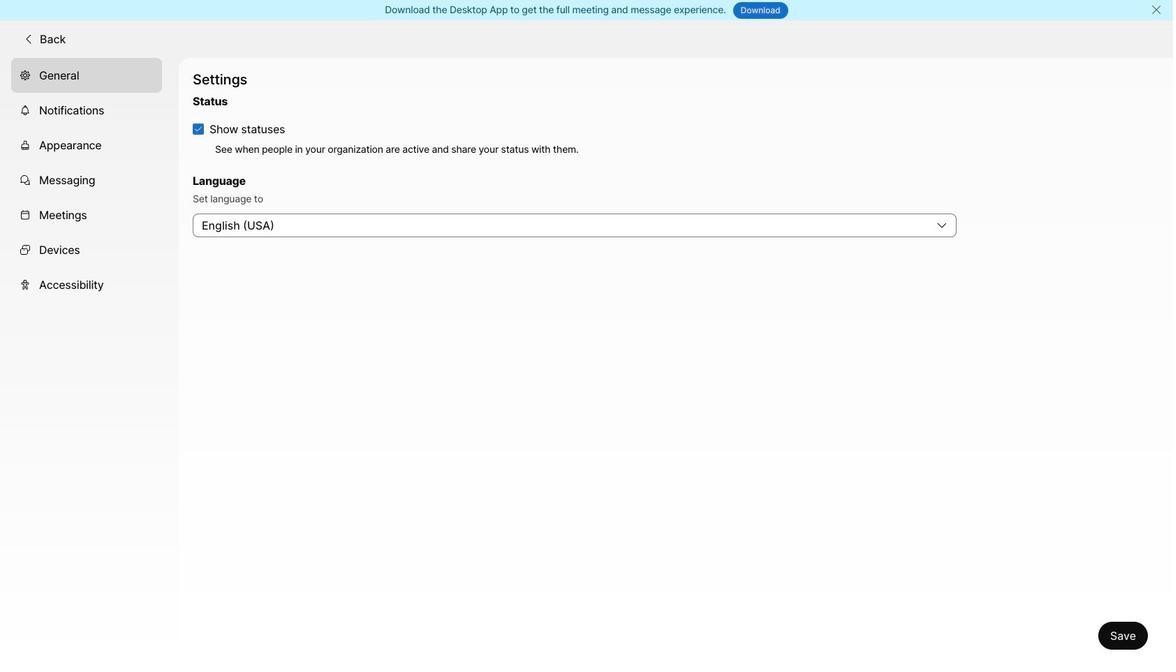 Task type: vqa. For each thing, say whether or not it's contained in the screenshot.
NAVIGATION
no



Task type: describe. For each thing, give the bounding box(es) containing it.
general tab
[[11, 58, 162, 93]]

appearance tab
[[11, 128, 162, 163]]

messaging tab
[[11, 163, 162, 198]]

devices tab
[[11, 232, 162, 267]]



Task type: locate. For each thing, give the bounding box(es) containing it.
settings navigation
[[0, 58, 179, 673]]

notifications tab
[[11, 93, 162, 128]]

meetings tab
[[11, 198, 162, 232]]

cancel_16 image
[[1152, 4, 1163, 15]]

accessibility tab
[[11, 267, 162, 302]]



